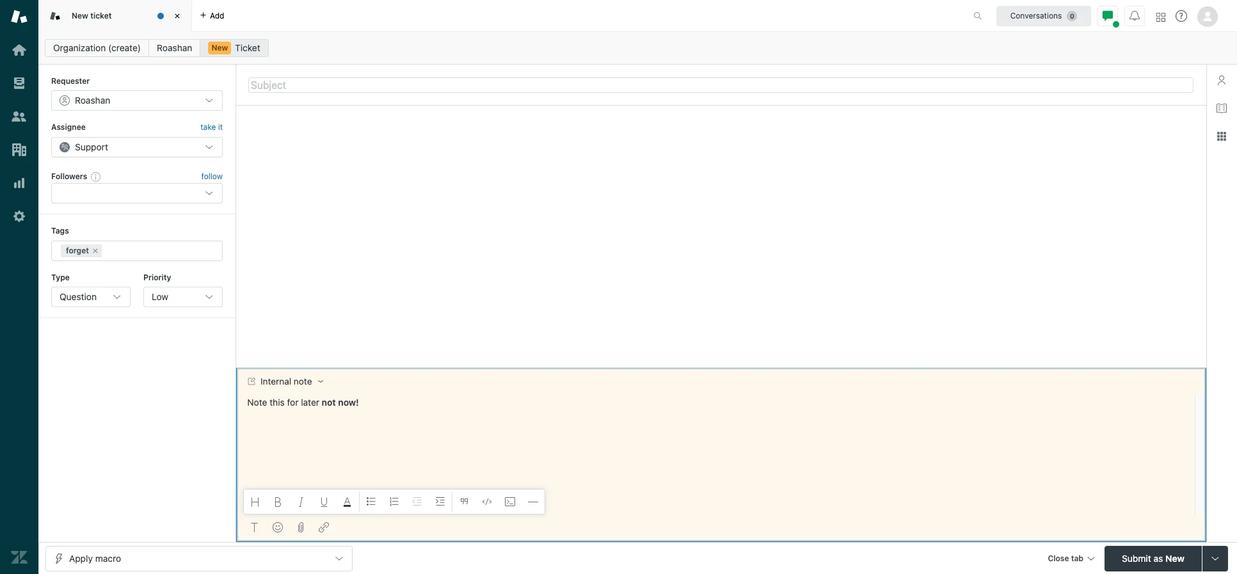 Task type: vqa. For each thing, say whether or not it's contained in the screenshot.
- popup button
no



Task type: describe. For each thing, give the bounding box(es) containing it.
assignee
[[51, 122, 86, 132]]

organization
[[53, 42, 106, 53]]

low
[[152, 291, 168, 302]]

code span (ctrl shift 5) image
[[482, 497, 492, 507]]

quote (cmd shift 9) image
[[459, 497, 469, 507]]

info on adding followers image
[[91, 172, 101, 182]]

this
[[270, 397, 285, 408]]

take it
[[200, 122, 223, 132]]

ticket
[[235, 42, 260, 53]]

minimize composer image
[[716, 362, 726, 373]]

note this for later ⁠⁠⁠⁠⁠⁠⁠ not now!
[[247, 397, 359, 408]]

customer context image
[[1217, 75, 1227, 85]]

question
[[60, 291, 97, 302]]

internal note
[[260, 376, 312, 387]]

reporting image
[[11, 175, 28, 191]]

submit
[[1122, 553, 1151, 564]]

displays possible ticket submission types image
[[1210, 553, 1221, 564]]

later
[[301, 397, 319, 408]]

Subject field
[[248, 77, 1194, 92]]

now!
[[338, 397, 359, 408]]

followers
[[51, 171, 87, 181]]

forget
[[66, 245, 89, 255]]

organization (create)
[[53, 42, 141, 53]]

new ticket tab
[[38, 0, 192, 32]]

organizations image
[[11, 141, 28, 158]]

take it button
[[200, 121, 223, 134]]

zendesk image
[[11, 549, 28, 566]]

ticket
[[90, 11, 112, 20]]

underline (cmd u) image
[[319, 497, 330, 507]]

assignee element
[[51, 137, 223, 157]]

apps image
[[1217, 131, 1227, 141]]

bulleted list (cmd shift 8) image
[[366, 497, 376, 507]]

customers image
[[11, 108, 28, 125]]

internal note button
[[236, 368, 334, 395]]

zendesk products image
[[1157, 12, 1166, 21]]

get started image
[[11, 42, 28, 58]]

low button
[[143, 287, 223, 307]]

secondary element
[[38, 35, 1237, 61]]

button displays agent's chat status as online. image
[[1103, 11, 1113, 21]]

increase indent (cmd ]) image
[[435, 497, 445, 507]]

close image
[[171, 10, 184, 22]]

add
[[210, 11, 224, 20]]

note
[[294, 376, 312, 387]]

new ticket
[[72, 11, 112, 20]]

headings image
[[250, 497, 260, 507]]

new for new
[[211, 43, 228, 52]]

close tab
[[1048, 553, 1084, 563]]

as
[[1154, 553, 1163, 564]]

get help image
[[1176, 10, 1187, 22]]

bold (cmd b) image
[[273, 497, 284, 507]]

admin image
[[11, 208, 28, 225]]

apply
[[69, 553, 93, 564]]



Task type: locate. For each thing, give the bounding box(es) containing it.
new
[[72, 11, 88, 20], [211, 43, 228, 52], [1166, 553, 1185, 564]]

close
[[1048, 553, 1069, 563]]

apply macro
[[69, 553, 121, 564]]

take
[[200, 122, 216, 132]]

tabs tab list
[[38, 0, 960, 32]]

not
[[322, 397, 336, 408]]

internal
[[260, 376, 291, 387]]

Internal note composer text field
[[242, 395, 1191, 422]]

roashan inside requester element
[[75, 95, 110, 106]]

0 vertical spatial new
[[72, 11, 88, 20]]

close tab button
[[1042, 546, 1100, 573]]

format text image
[[250, 522, 260, 533]]

for
[[287, 397, 299, 408]]

support
[[75, 141, 108, 152]]

1 vertical spatial new
[[211, 43, 228, 52]]

follow
[[201, 172, 223, 181]]

2 vertical spatial new
[[1166, 553, 1185, 564]]

conversations button
[[997, 5, 1091, 26]]

organization (create) button
[[45, 39, 149, 57]]

add link (cmd k) image
[[319, 522, 329, 533]]

decrease indent (cmd [) image
[[412, 497, 422, 507]]

add button
[[192, 0, 232, 31]]

zendesk support image
[[11, 8, 28, 25]]

it
[[218, 122, 223, 132]]

followers element
[[51, 183, 223, 204]]

follow button
[[201, 171, 223, 182]]

type
[[51, 272, 70, 282]]

main element
[[0, 0, 38, 574]]

⁠⁠⁠⁠⁠⁠⁠
[[319, 397, 319, 408]]

roashan inside secondary element
[[157, 42, 192, 53]]

1 horizontal spatial new
[[211, 43, 228, 52]]

tab
[[1071, 553, 1084, 563]]

views image
[[11, 75, 28, 92]]

1 horizontal spatial roashan
[[157, 42, 192, 53]]

insert emojis image
[[273, 522, 283, 533]]

(create)
[[108, 42, 141, 53]]

question button
[[51, 287, 131, 307]]

0 horizontal spatial new
[[72, 11, 88, 20]]

roashan down requester
[[75, 95, 110, 106]]

submit as new
[[1122, 553, 1185, 564]]

tags
[[51, 226, 69, 236]]

code block (ctrl shift 6) image
[[505, 497, 515, 507]]

macro
[[95, 553, 121, 564]]

2 horizontal spatial new
[[1166, 553, 1185, 564]]

new for new ticket
[[72, 11, 88, 20]]

requester
[[51, 76, 90, 86]]

0 vertical spatial roashan
[[157, 42, 192, 53]]

italic (cmd i) image
[[296, 497, 307, 507]]

new inside tab
[[72, 11, 88, 20]]

roashan
[[157, 42, 192, 53], [75, 95, 110, 106]]

notifications image
[[1130, 11, 1140, 21]]

new inside secondary element
[[211, 43, 228, 52]]

note
[[247, 397, 267, 408]]

numbered list (cmd shift 7) image
[[389, 497, 399, 507]]

requester element
[[51, 90, 223, 111]]

roashan down close icon
[[157, 42, 192, 53]]

horizontal rule (cmd shift l) image
[[528, 497, 538, 507]]

add attachment image
[[296, 522, 306, 533]]

knowledge image
[[1217, 103, 1227, 113]]

roashan link
[[149, 39, 201, 57]]

0 horizontal spatial roashan
[[75, 95, 110, 106]]

conversations
[[1010, 11, 1062, 20]]

priority
[[143, 272, 171, 282]]

remove image
[[92, 247, 99, 254]]

1 vertical spatial roashan
[[75, 95, 110, 106]]



